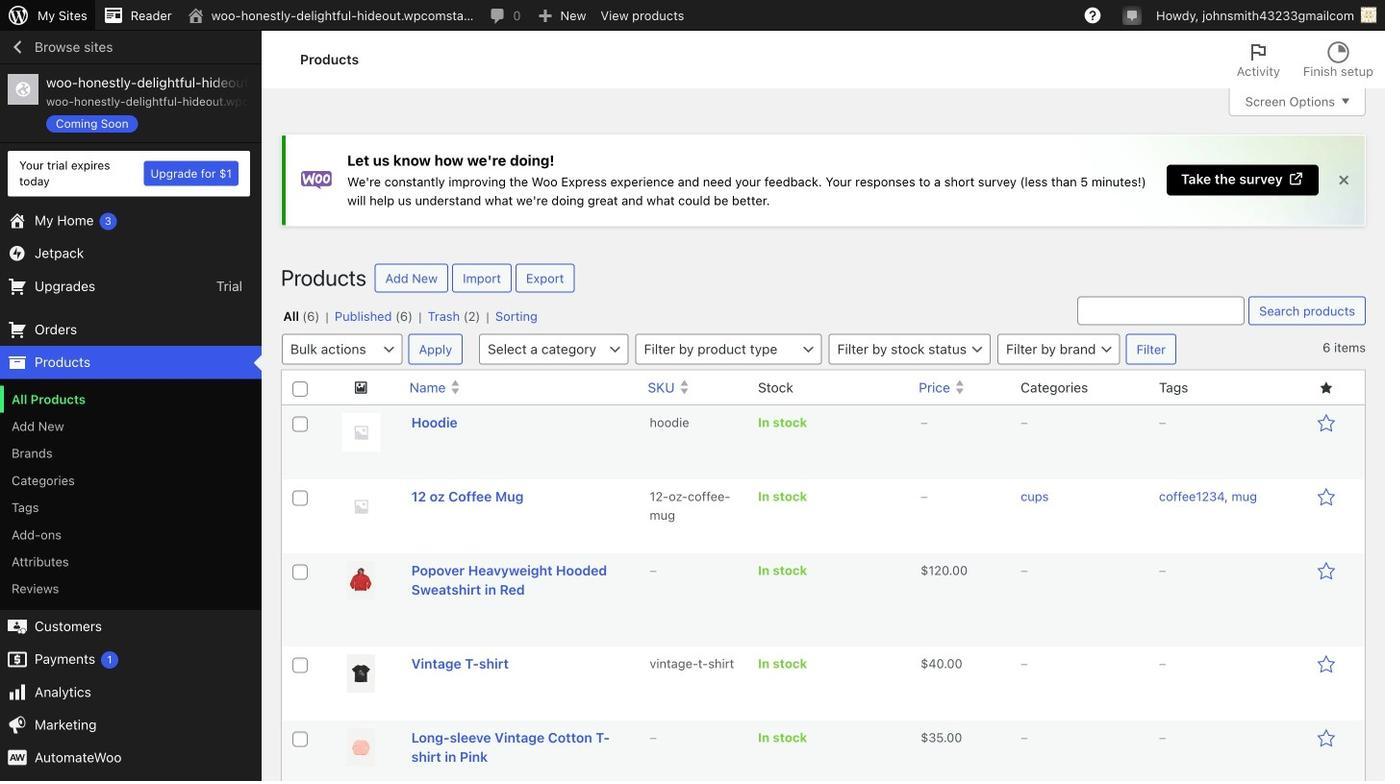 Task type: locate. For each thing, give the bounding box(es) containing it.
None checkbox
[[292, 565, 308, 581], [292, 658, 308, 674], [292, 565, 308, 581], [292, 658, 308, 674]]

notification image
[[1124, 7, 1140, 22]]

0 vertical spatial placeholder image
[[342, 414, 380, 452]]

1 vertical spatial placeholder image
[[342, 488, 380, 526]]

tab list
[[1225, 31, 1385, 88]]

None search field
[[1077, 297, 1245, 325]]

2 placeholder image from the top
[[342, 488, 380, 526]]

None checkbox
[[292, 382, 308, 397], [292, 417, 308, 432], [292, 491, 308, 506], [292, 733, 308, 748], [292, 382, 308, 397], [292, 417, 308, 432], [292, 491, 308, 506], [292, 733, 308, 748]]

placeholder image
[[342, 414, 380, 452], [342, 488, 380, 526]]

None submit
[[1249, 297, 1366, 325], [408, 334, 463, 365], [1126, 334, 1176, 365], [1249, 297, 1366, 325], [408, 334, 463, 365], [1126, 334, 1176, 365]]



Task type: describe. For each thing, give the bounding box(es) containing it.
take the survey image
[[1288, 171, 1304, 187]]

toolbar navigation
[[0, 0, 1385, 35]]

1 placeholder image from the top
[[342, 414, 380, 452]]

main menu navigation
[[0, 31, 262, 782]]



Task type: vqa. For each thing, say whether or not it's contained in the screenshot.
field
no



